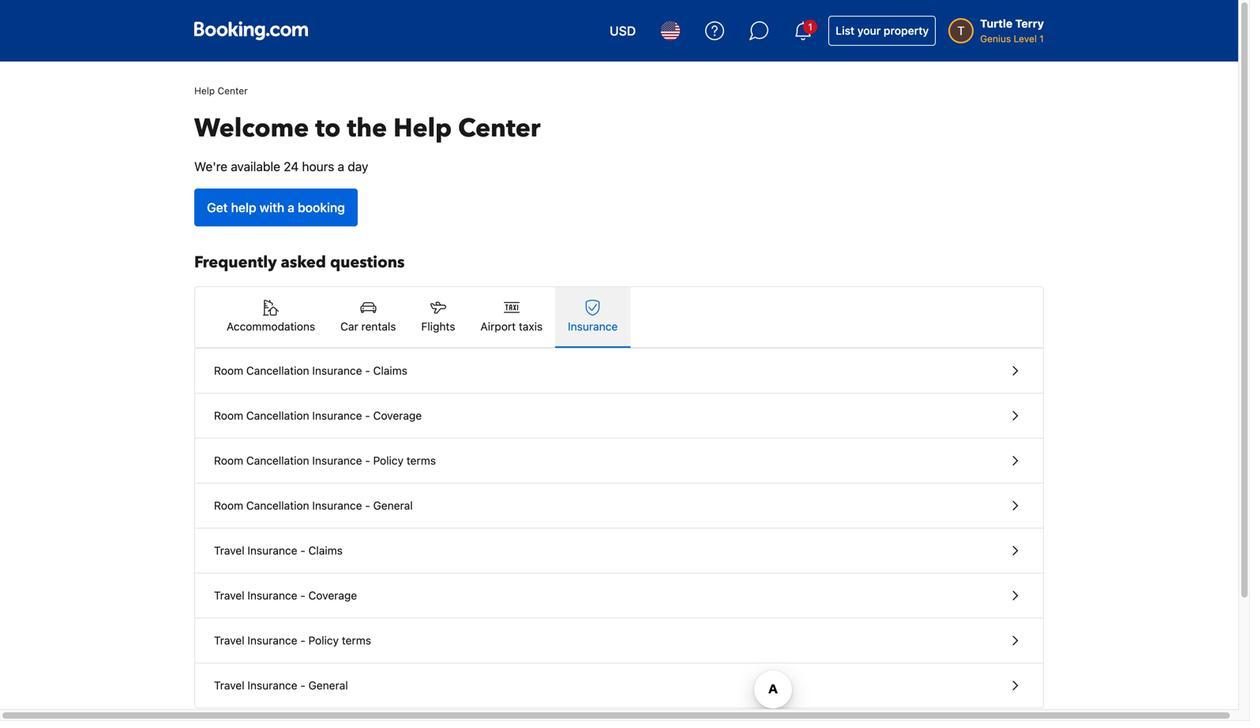 Task type: vqa. For each thing, say whether or not it's contained in the screenshot.
RESULT
no



Task type: describe. For each thing, give the bounding box(es) containing it.
insurance inside room cancellation insurance - claims button
[[312, 364, 362, 377]]

frequently asked questions
[[194, 252, 405, 274]]

list your property
[[836, 24, 929, 37]]

insurance inside travel insurance - policy terms button
[[247, 635, 297, 648]]

room cancellation insurance - claims
[[214, 364, 407, 377]]

insurance inside room cancellation insurance - coverage "button"
[[312, 409, 362, 422]]

0 horizontal spatial general
[[308, 680, 348, 693]]

travel for travel insurance - coverage
[[214, 590, 244, 603]]

cancellation for room cancellation insurance - policy terms
[[246, 454, 309, 468]]

room cancellation insurance - coverage button
[[195, 394, 1043, 439]]

0 horizontal spatial coverage
[[308, 590, 357, 603]]

we're available 24 hours a day
[[194, 159, 368, 174]]

turtle
[[980, 17, 1013, 30]]

booking.com online hotel reservations image
[[194, 21, 308, 40]]

flights
[[421, 320, 455, 333]]

room cancellation insurance - general button
[[195, 484, 1043, 529]]

we're
[[194, 159, 227, 174]]

accommodations button
[[214, 287, 328, 347]]

room cancellation insurance - general
[[214, 499, 413, 513]]

1 inside button
[[808, 21, 813, 32]]

1 horizontal spatial terms
[[407, 454, 436, 468]]

help center
[[194, 85, 248, 96]]

insurance button
[[555, 287, 630, 347]]

list your property link
[[829, 16, 936, 46]]

room cancellation insurance - coverage
[[214, 409, 422, 422]]

frequently
[[194, 252, 277, 274]]

list
[[836, 24, 855, 37]]

travel insurance - general button
[[195, 664, 1043, 708]]

accommodations
[[227, 320, 315, 333]]

welcome
[[194, 111, 309, 146]]

room cancellation insurance - claims button
[[195, 349, 1043, 394]]

get help with a booking
[[207, 200, 345, 215]]

0 vertical spatial center
[[218, 85, 248, 96]]

room for room cancellation insurance - general
[[214, 499, 243, 513]]

- up room cancellation insurance - policy terms
[[365, 409, 370, 422]]

travel for travel insurance - general
[[214, 680, 244, 693]]

usd
[[610, 23, 636, 38]]

room cancellation insurance - policy terms button
[[195, 439, 1043, 484]]

travel insurance - claims
[[214, 544, 343, 558]]

car
[[340, 320, 358, 333]]

- down room cancellation insurance - coverage
[[365, 454, 370, 468]]

- down car rentals
[[365, 364, 370, 377]]

insurance inside travel insurance - claims button
[[247, 544, 297, 558]]

- up travel insurance - policy terms
[[300, 590, 305, 603]]

0 vertical spatial help
[[194, 85, 215, 96]]

get help with a booking button
[[194, 189, 358, 227]]

1 horizontal spatial general
[[373, 499, 413, 513]]

airport
[[481, 320, 516, 333]]

get
[[207, 200, 228, 215]]

0 vertical spatial policy
[[373, 454, 404, 468]]



Task type: locate. For each thing, give the bounding box(es) containing it.
property
[[884, 24, 929, 37]]

- down room cancellation insurance - policy terms
[[365, 499, 370, 513]]

travel inside travel insurance - general button
[[214, 680, 244, 693]]

insurance inside travel insurance - general button
[[247, 680, 297, 693]]

with
[[260, 200, 284, 215]]

insurance inside room cancellation insurance - policy terms button
[[312, 454, 362, 468]]

0 horizontal spatial help
[[194, 85, 215, 96]]

insurance inside insurance "button"
[[568, 320, 618, 333]]

travel inside the travel insurance - coverage "button"
[[214, 590, 244, 603]]

insurance inside room cancellation insurance - general button
[[312, 499, 362, 513]]

terms
[[407, 454, 436, 468], [342, 635, 371, 648]]

- down room cancellation insurance - general
[[300, 544, 305, 558]]

1 travel from the top
[[214, 544, 244, 558]]

day
[[348, 159, 368, 174]]

- down travel insurance - policy terms
[[300, 680, 305, 693]]

1 button
[[784, 12, 822, 50]]

4 room from the top
[[214, 499, 243, 513]]

4 cancellation from the top
[[246, 499, 309, 513]]

4 travel from the top
[[214, 680, 244, 693]]

1 room from the top
[[214, 364, 243, 377]]

center
[[218, 85, 248, 96], [458, 111, 541, 146]]

asked
[[281, 252, 326, 274]]

24
[[284, 159, 299, 174]]

welcome to the help center
[[194, 111, 541, 146]]

travel insurance - coverage button
[[195, 574, 1043, 619]]

car rentals
[[340, 320, 396, 333]]

3 room from the top
[[214, 454, 243, 468]]

insurance down room cancellation insurance - coverage
[[312, 454, 362, 468]]

cancellation up travel insurance - claims
[[246, 499, 309, 513]]

travel up travel insurance - general
[[214, 635, 244, 648]]

2 travel from the top
[[214, 590, 244, 603]]

travel
[[214, 544, 244, 558], [214, 590, 244, 603], [214, 635, 244, 648], [214, 680, 244, 693]]

genius
[[980, 33, 1011, 44]]

room for room cancellation insurance - coverage
[[214, 409, 243, 422]]

claims inside room cancellation insurance - claims button
[[373, 364, 407, 377]]

insurance down travel insurance - claims
[[247, 590, 297, 603]]

usd button
[[600, 12, 645, 50]]

2 cancellation from the top
[[246, 409, 309, 422]]

3 travel from the top
[[214, 635, 244, 648]]

0 horizontal spatial policy
[[308, 635, 339, 648]]

coverage
[[373, 409, 422, 422], [308, 590, 357, 603]]

1 vertical spatial claims
[[308, 544, 343, 558]]

car rentals button
[[328, 287, 409, 347]]

1 vertical spatial 1
[[1040, 33, 1044, 44]]

a inside button
[[288, 200, 294, 215]]

help
[[194, 85, 215, 96], [393, 111, 452, 146]]

level
[[1014, 33, 1037, 44]]

- inside button
[[300, 544, 305, 558]]

airport taxis button
[[468, 287, 555, 347]]

insurance up room cancellation insurance - claims button
[[568, 320, 618, 333]]

1 vertical spatial center
[[458, 111, 541, 146]]

cancellation for room cancellation insurance - claims
[[246, 364, 309, 377]]

available
[[231, 159, 280, 174]]

0 vertical spatial a
[[338, 159, 344, 174]]

cancellation up room cancellation insurance - general
[[246, 454, 309, 468]]

1 left list
[[808, 21, 813, 32]]

tab list containing accommodations
[[195, 287, 1043, 349]]

1 vertical spatial help
[[393, 111, 452, 146]]

general
[[373, 499, 413, 513], [308, 680, 348, 693]]

taxis
[[519, 320, 543, 333]]

flights button
[[409, 287, 468, 347]]

travel inside travel insurance - claims button
[[214, 544, 244, 558]]

claims down the 'rentals'
[[373, 364, 407, 377]]

0 vertical spatial 1
[[808, 21, 813, 32]]

travel inside travel insurance - policy terms button
[[214, 635, 244, 648]]

cancellation for room cancellation insurance - coverage
[[246, 409, 309, 422]]

room for room cancellation insurance - policy terms
[[214, 454, 243, 468]]

1 right level
[[1040, 33, 1044, 44]]

insurance up travel insurance - general
[[247, 635, 297, 648]]

tab list
[[195, 287, 1043, 349]]

insurance down travel insurance - policy terms
[[247, 680, 297, 693]]

1 horizontal spatial policy
[[373, 454, 404, 468]]

a
[[338, 159, 344, 174], [288, 200, 294, 215]]

3 cancellation from the top
[[246, 454, 309, 468]]

the
[[347, 111, 387, 146]]

help right the
[[393, 111, 452, 146]]

your
[[858, 24, 881, 37]]

claims down room cancellation insurance - general
[[308, 544, 343, 558]]

rentals
[[361, 320, 396, 333]]

booking
[[298, 200, 345, 215]]

to
[[315, 111, 341, 146]]

claims
[[373, 364, 407, 377], [308, 544, 343, 558]]

travel up the travel insurance - coverage
[[214, 544, 244, 558]]

1 vertical spatial a
[[288, 200, 294, 215]]

room cancellation insurance - policy terms
[[214, 454, 436, 468]]

travel down travel insurance - policy terms
[[214, 680, 244, 693]]

insurance up the travel insurance - coverage
[[247, 544, 297, 558]]

1 inside turtle terry genius level 1
[[1040, 33, 1044, 44]]

insurance down car
[[312, 364, 362, 377]]

0 vertical spatial terms
[[407, 454, 436, 468]]

help up 'welcome'
[[194, 85, 215, 96]]

travel insurance - coverage
[[214, 590, 357, 603]]

policy
[[373, 454, 404, 468], [308, 635, 339, 648]]

cancellation
[[246, 364, 309, 377], [246, 409, 309, 422], [246, 454, 309, 468], [246, 499, 309, 513]]

- down the travel insurance - coverage
[[300, 635, 305, 648]]

insurance inside the travel insurance - coverage "button"
[[247, 590, 297, 603]]

travel insurance - claims button
[[195, 529, 1043, 574]]

1 vertical spatial coverage
[[308, 590, 357, 603]]

1 horizontal spatial a
[[338, 159, 344, 174]]

1 horizontal spatial center
[[458, 111, 541, 146]]

cancellation inside "button"
[[246, 409, 309, 422]]

cancellation for room cancellation insurance - general
[[246, 499, 309, 513]]

travel for travel insurance - policy terms
[[214, 635, 244, 648]]

travel for travel insurance - claims
[[214, 544, 244, 558]]

insurance
[[568, 320, 618, 333], [312, 364, 362, 377], [312, 409, 362, 422], [312, 454, 362, 468], [312, 499, 362, 513], [247, 544, 297, 558], [247, 590, 297, 603], [247, 635, 297, 648], [247, 680, 297, 693]]

1 horizontal spatial claims
[[373, 364, 407, 377]]

1 cancellation from the top
[[246, 364, 309, 377]]

0 horizontal spatial a
[[288, 200, 294, 215]]

insurance down room cancellation insurance - policy terms
[[312, 499, 362, 513]]

cancellation down the accommodations
[[246, 364, 309, 377]]

1 horizontal spatial help
[[393, 111, 452, 146]]

1 vertical spatial terms
[[342, 635, 371, 648]]

room for room cancellation insurance - claims
[[214, 364, 243, 377]]

2 room from the top
[[214, 409, 243, 422]]

0 horizontal spatial claims
[[308, 544, 343, 558]]

0 horizontal spatial terms
[[342, 635, 371, 648]]

help
[[231, 200, 256, 215]]

room inside "button"
[[214, 409, 243, 422]]

claims inside travel insurance - claims button
[[308, 544, 343, 558]]

1 vertical spatial policy
[[308, 635, 339, 648]]

0 horizontal spatial 1
[[808, 21, 813, 32]]

a left day
[[338, 159, 344, 174]]

0 vertical spatial coverage
[[373, 409, 422, 422]]

-
[[365, 364, 370, 377], [365, 409, 370, 422], [365, 454, 370, 468], [365, 499, 370, 513], [300, 544, 305, 558], [300, 590, 305, 603], [300, 635, 305, 648], [300, 680, 305, 693]]

terry
[[1015, 17, 1044, 30]]

0 horizontal spatial center
[[218, 85, 248, 96]]

0 vertical spatial general
[[373, 499, 413, 513]]

cancellation down room cancellation insurance - claims
[[246, 409, 309, 422]]

travel insurance - general
[[214, 680, 348, 693]]

1 horizontal spatial 1
[[1040, 33, 1044, 44]]

a right with
[[288, 200, 294, 215]]

travel insurance - policy terms button
[[195, 619, 1043, 664]]

0 vertical spatial claims
[[373, 364, 407, 377]]

airport taxis
[[481, 320, 543, 333]]

travel insurance - policy terms
[[214, 635, 371, 648]]

questions
[[330, 252, 405, 274]]

1 horizontal spatial coverage
[[373, 409, 422, 422]]

1 vertical spatial general
[[308, 680, 348, 693]]

insurance up room cancellation insurance - policy terms
[[312, 409, 362, 422]]

turtle terry genius level 1
[[980, 17, 1044, 44]]

1
[[808, 21, 813, 32], [1040, 33, 1044, 44]]

room
[[214, 364, 243, 377], [214, 409, 243, 422], [214, 454, 243, 468], [214, 499, 243, 513]]

travel down travel insurance - claims
[[214, 590, 244, 603]]

hours
[[302, 159, 334, 174]]



